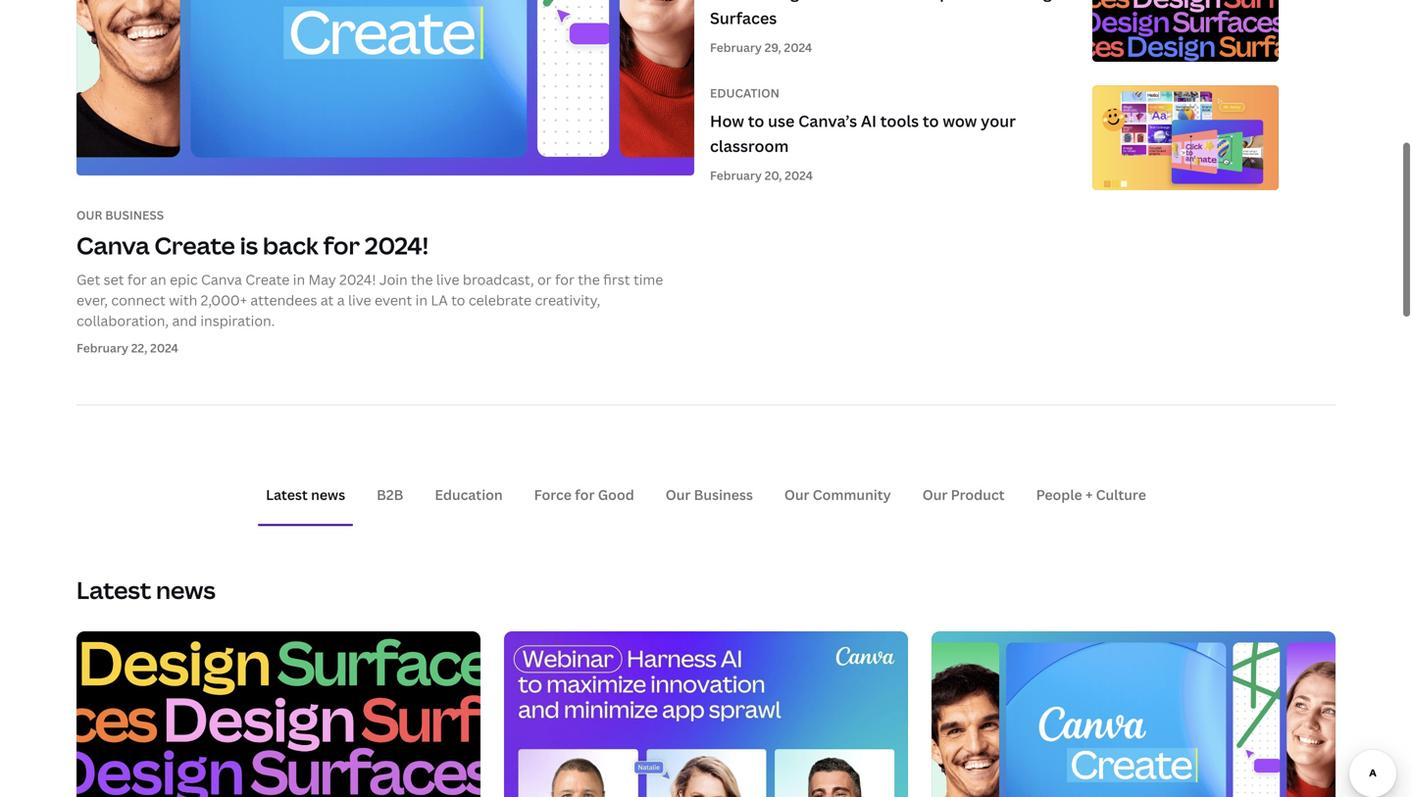 Task type: vqa. For each thing, say whether or not it's contained in the screenshot.
search box
no



Task type: locate. For each thing, give the bounding box(es) containing it.
live up the la
[[436, 270, 459, 289]]

2024 right 22,
[[150, 340, 178, 356]]

a
[[337, 291, 345, 309]]

epic
[[170, 270, 198, 289]]

0 vertical spatial education
[[710, 85, 780, 101]]

broadcast,
[[463, 270, 534, 289]]

0 horizontal spatial latest
[[76, 574, 151, 606]]

time
[[633, 270, 663, 289]]

february down classroom
[[710, 167, 762, 184]]

in left may
[[293, 270, 305, 289]]

our product link
[[923, 485, 1005, 504]]

1 horizontal spatial latest
[[266, 485, 308, 504]]

the left first
[[578, 270, 600, 289]]

in left the la
[[415, 291, 428, 309]]

with
[[169, 291, 197, 309]]

1 horizontal spatial black background with words design surfaces repeated in bright colours image
[[1092, 0, 1279, 94]]

force
[[534, 485, 572, 504]]

1 vertical spatial create
[[245, 270, 290, 289]]

canva's left the first-
[[803, 0, 862, 3]]

0 vertical spatial canva's
[[803, 0, 862, 3]]

canva
[[76, 230, 150, 262], [201, 270, 242, 289]]

the up the la
[[411, 270, 433, 289]]

2024! up a at top
[[339, 270, 376, 289]]

february down collaboration,
[[76, 340, 128, 356]]

1 horizontal spatial news
[[311, 485, 345, 504]]

1 horizontal spatial in
[[415, 291, 428, 309]]

get
[[76, 270, 100, 289]]

1 horizontal spatial the
[[578, 270, 600, 289]]

1 horizontal spatial education
[[710, 85, 780, 101]]

1 vertical spatial canva
[[201, 270, 242, 289]]

product
[[951, 485, 1005, 504]]

education up how
[[710, 85, 780, 101]]

1 horizontal spatial blue background with two smiling faces and the text canva create image
[[932, 631, 1336, 797]]

0 vertical spatial create
[[154, 230, 235, 262]]

people + culture
[[1036, 485, 1146, 504]]

canva up 2,000+
[[201, 270, 242, 289]]

to left wow
[[923, 110, 939, 131]]

2024! up "join"
[[365, 230, 429, 262]]

our for our business
[[666, 485, 691, 504]]

2 the from the left
[[578, 270, 600, 289]]

education
[[710, 85, 780, 101], [435, 485, 503, 504]]

introducing
[[710, 0, 799, 3]]

education for education
[[435, 485, 503, 504]]

live
[[436, 270, 459, 289], [348, 291, 371, 309]]

0 vertical spatial february
[[710, 39, 762, 55]]

at
[[321, 291, 334, 309]]

business
[[105, 207, 164, 223], [694, 485, 753, 504]]

1 vertical spatial 2024
[[785, 167, 813, 184]]

our inside our business canva create is back for 2024! get set for an epic canva create in may 2024! join the live broadcast, or for the first time ever,  connect with 2,000+ attendees at a live event in la to celebrate creativity, collaboration, and inspiration. february 22, 2024
[[76, 207, 102, 223]]

your
[[981, 110, 1016, 131]]

0 horizontal spatial to
[[451, 291, 465, 309]]

february 20, 2024
[[710, 167, 813, 184]]

29,
[[765, 39, 781, 55]]

force for good
[[534, 485, 634, 504]]

1 vertical spatial education
[[435, 485, 503, 504]]

latest
[[266, 485, 308, 504], [76, 574, 151, 606]]

2024
[[784, 39, 812, 55], [785, 167, 813, 184], [150, 340, 178, 356]]

business inside our business canva create is back for 2024! get set for an epic canva create in may 2024! join the live broadcast, or for the first time ever,  connect with 2,000+ attendees at a live event in la to celebrate creativity, collaboration, and inspiration. february 22, 2024
[[105, 207, 164, 223]]

0 vertical spatial latest news
[[266, 485, 345, 504]]

1 vertical spatial black background with words design surfaces repeated in bright colours image
[[76, 631, 481, 797]]

+
[[1086, 485, 1093, 504]]

1 horizontal spatial create
[[245, 270, 290, 289]]

blue background with two smiling faces and the text canva create image
[[76, 0, 694, 176], [932, 631, 1336, 797]]

2 vertical spatial february
[[76, 340, 128, 356]]

first-
[[865, 0, 902, 3]]

education inside the education how to use canva's ai tools to wow your classroom
[[710, 85, 780, 101]]

our
[[76, 207, 102, 223], [666, 485, 691, 504], [784, 485, 810, 504], [923, 485, 948, 504]]

people + culture link
[[1036, 485, 1146, 504]]

business for our business
[[694, 485, 753, 504]]

latest news
[[266, 485, 345, 504], [76, 574, 216, 606]]

black background with words design surfaces repeated in bright colours image
[[1092, 0, 1279, 94], [76, 631, 481, 797]]

to
[[748, 110, 764, 131], [923, 110, 939, 131], [451, 291, 465, 309]]

0 horizontal spatial canva
[[76, 230, 150, 262]]

design
[[1010, 0, 1062, 3]]

2024!
[[365, 230, 429, 262], [339, 270, 376, 289]]

1 horizontal spatial live
[[436, 270, 459, 289]]

0 vertical spatial 2024!
[[365, 230, 429, 262]]

create
[[154, 230, 235, 262], [245, 270, 290, 289]]

education right b2b link on the bottom left
[[435, 485, 503, 504]]

create up attendees
[[245, 270, 290, 289]]

1 vertical spatial canva's
[[798, 110, 857, 131]]

news
[[311, 485, 345, 504], [156, 574, 216, 606]]

connect
[[111, 291, 166, 309]]

b2b
[[377, 485, 403, 504]]

february
[[710, 39, 762, 55], [710, 167, 762, 184], [76, 340, 128, 356]]

2 vertical spatial 2024
[[150, 340, 178, 356]]

1 vertical spatial latest news
[[76, 574, 216, 606]]

for right or
[[555, 270, 575, 289]]

join
[[379, 270, 408, 289]]

0 horizontal spatial business
[[105, 207, 164, 223]]

2024 right 29,
[[784, 39, 812, 55]]

0 vertical spatial business
[[105, 207, 164, 223]]

our community link
[[784, 485, 891, 504]]

collaboration,
[[76, 311, 169, 330]]

in
[[293, 270, 305, 289], [415, 291, 428, 309]]

the
[[411, 270, 433, 289], [578, 270, 600, 289]]

0 vertical spatial latest
[[266, 485, 308, 504]]

0 horizontal spatial education
[[435, 485, 503, 504]]

how
[[710, 110, 744, 131]]

1 the from the left
[[411, 270, 433, 289]]

0 vertical spatial in
[[293, 270, 305, 289]]

to right the la
[[451, 291, 465, 309]]

2 horizontal spatial to
[[923, 110, 939, 131]]

ai
[[861, 110, 877, 131]]

good
[[598, 485, 634, 504]]

february 29, 2024
[[710, 39, 812, 55]]

canva's left ai
[[798, 110, 857, 131]]

1 vertical spatial blue background with two smiling faces and the text canva create image
[[932, 631, 1336, 797]]

force for good link
[[534, 485, 634, 504]]

february down surfaces
[[710, 39, 762, 55]]

canva up set
[[76, 230, 150, 262]]

0 vertical spatial 2024
[[784, 39, 812, 55]]

1 horizontal spatial business
[[694, 485, 753, 504]]

1 vertical spatial february
[[710, 167, 762, 184]]

0 horizontal spatial blue background with two smiling faces and the text canva create image
[[76, 0, 694, 176]]

2024 right "20,"
[[785, 167, 813, 184]]

b2b link
[[377, 485, 403, 504]]

our up "get"
[[76, 207, 102, 223]]

1 vertical spatial live
[[348, 291, 371, 309]]

for
[[323, 230, 360, 262], [127, 270, 147, 289], [555, 270, 575, 289], [575, 485, 595, 504]]

0 horizontal spatial black background with words design surfaces repeated in bright colours image
[[76, 631, 481, 797]]

set
[[104, 270, 124, 289]]

create up epic
[[154, 230, 235, 262]]

0 horizontal spatial news
[[156, 574, 216, 606]]

podcast:
[[940, 0, 1006, 3]]

our right good
[[666, 485, 691, 504]]

1 vertical spatial business
[[694, 485, 753, 504]]

our left community
[[784, 485, 810, 504]]

0 vertical spatial blue background with two smiling faces and the text canva create image
[[76, 0, 694, 176]]

to left use
[[748, 110, 764, 131]]

0 horizontal spatial in
[[293, 270, 305, 289]]

canva's
[[803, 0, 862, 3], [798, 110, 857, 131]]

0 horizontal spatial create
[[154, 230, 235, 262]]

live right a at top
[[348, 291, 371, 309]]

our left product
[[923, 485, 948, 504]]

0 horizontal spatial the
[[411, 270, 433, 289]]

surfaces
[[710, 7, 777, 28]]



Task type: describe. For each thing, give the bounding box(es) containing it.
0 vertical spatial news
[[311, 485, 345, 504]]

education for education how to use canva's ai tools to wow your classroom
[[710, 85, 780, 101]]

our community
[[784, 485, 891, 504]]

february inside our business canva create is back for 2024! get set for an epic canva create in may 2024! join the live broadcast, or for the first time ever,  connect with 2,000+ attendees at a live event in la to celebrate creativity, collaboration, and inspiration. february 22, 2024
[[76, 340, 128, 356]]

celebrate
[[469, 291, 532, 309]]

1 vertical spatial in
[[415, 291, 428, 309]]

our product
[[923, 485, 1005, 504]]

our for our business canva create is back for 2024! get set for an epic canva create in may 2024! join the live broadcast, or for the first time ever,  connect with 2,000+ attendees at a live event in la to celebrate creativity, collaboration, and inspiration. february 22, 2024
[[76, 207, 102, 223]]

for up may
[[323, 230, 360, 262]]

1 horizontal spatial canva
[[201, 270, 242, 289]]

1 vertical spatial news
[[156, 574, 216, 606]]

may
[[308, 270, 336, 289]]

0 horizontal spatial live
[[348, 291, 371, 309]]

or
[[537, 270, 552, 289]]

2,000+
[[201, 291, 247, 309]]

education link
[[435, 485, 503, 504]]

2024 for february 20, 2024
[[785, 167, 813, 184]]

our business
[[666, 485, 753, 504]]

our for our product
[[923, 485, 948, 504]]

ever,
[[76, 291, 108, 309]]

to inside our business canva create is back for 2024! get set for an epic canva create in may 2024! join the live broadcast, or for the first time ever,  connect with 2,000+ attendees at a live event in la to celebrate creativity, collaboration, and inspiration. february 22, 2024
[[451, 291, 465, 309]]

people
[[1036, 485, 1082, 504]]

20,
[[765, 167, 782, 184]]

classroom
[[710, 135, 789, 157]]

february for february 20, 2024
[[710, 167, 762, 184]]

first
[[603, 270, 630, 289]]

0 vertical spatial live
[[436, 270, 459, 289]]

our business canva create is back for 2024! get set for an epic canva create in may 2024! join the live broadcast, or for the first time ever,  connect with 2,000+ attendees at a live event in la to celebrate creativity, collaboration, and inspiration. february 22, 2024
[[76, 207, 663, 356]]

for left good
[[575, 485, 595, 504]]

la
[[431, 291, 448, 309]]

creativity,
[[535, 291, 600, 309]]

use
[[768, 110, 795, 131]]

0 vertical spatial canva
[[76, 230, 150, 262]]

community
[[813, 485, 891, 504]]

culture
[[1096, 485, 1146, 504]]

0 horizontal spatial latest news
[[76, 574, 216, 606]]

tools
[[880, 110, 919, 131]]

1 horizontal spatial latest news
[[266, 485, 345, 504]]

canva's inside the education how to use canva's ai tools to wow your classroom
[[798, 110, 857, 131]]

an
[[150, 270, 166, 289]]

inspiration.
[[200, 311, 275, 330]]

and
[[172, 311, 197, 330]]

our for our community
[[784, 485, 810, 504]]

1 horizontal spatial to
[[748, 110, 764, 131]]

2024 for february 29, 2024
[[784, 39, 812, 55]]

february for february 29, 2024
[[710, 39, 762, 55]]

wow
[[943, 110, 977, 131]]

attendees
[[250, 291, 317, 309]]

is
[[240, 230, 258, 262]]

for up connect
[[127, 270, 147, 289]]

introducing canva's first-ever podcast: design surfaces
[[710, 0, 1062, 28]]

canva's inside introducing canva's first-ever podcast: design surfaces
[[803, 0, 862, 3]]

our business link
[[666, 485, 753, 504]]

22,
[[131, 340, 147, 356]]

event
[[375, 291, 412, 309]]

2024 inside our business canva create is back for 2024! get set for an epic canva create in may 2024! join the live broadcast, or for the first time ever,  connect with 2,000+ attendees at a live event in la to celebrate creativity, collaboration, and inspiration. february 22, 2024
[[150, 340, 178, 356]]

image of tim sheedy from ecostysm, natalie piucco from google australia and robert kawalsky from canva, joining together for a canva cio webinar about harnessing ai to maximize innovation and minimize app sprawl. image
[[504, 631, 908, 797]]

1 vertical spatial 2024!
[[339, 270, 376, 289]]

0 vertical spatial black background with words design surfaces repeated in bright colours image
[[1092, 0, 1279, 94]]

education how to use canva's ai tools to wow your classroom
[[710, 85, 1016, 157]]

ever
[[902, 0, 936, 3]]

business for our business canva create is back for 2024! get set for an epic canva create in may 2024! join the live broadcast, or for the first time ever,  connect with 2,000+ attendees at a live event in la to celebrate creativity, collaboration, and inspiration. february 22, 2024
[[105, 207, 164, 223]]

1 vertical spatial latest
[[76, 574, 151, 606]]

back
[[263, 230, 319, 262]]



